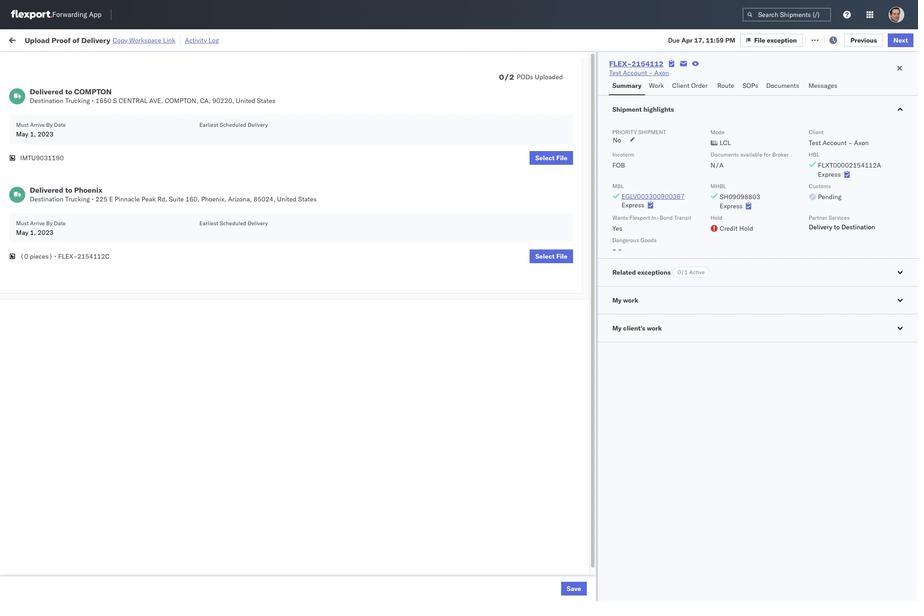 Task type: vqa. For each thing, say whether or not it's contained in the screenshot.
Clearance
no



Task type: describe. For each thing, give the bounding box(es) containing it.
schedule delivery appointment
[[21, 241, 113, 249]]

next button
[[889, 33, 914, 47]]

2, for air
[[222, 241, 228, 250]]

due
[[669, 36, 680, 44]]

forwarding app link
[[11, 10, 102, 19]]

eglv003300900367 button
[[622, 193, 685, 201]]

save
[[567, 585, 582, 594]]

previous button
[[845, 33, 884, 47]]

dangerous
[[613, 237, 640, 244]]

• for phoenix
[[92, 195, 94, 204]]

no
[[613, 136, 622, 144]]

next
[[894, 36, 909, 44]]

app
[[89, 10, 102, 19]]

fob
[[613, 161, 625, 170]]

2154112
[[632, 59, 664, 68]]

pickup for schedule pickup from o'hare international airport button
[[50, 216, 70, 224]]

united inside delivered to phoenix destination trucking • 225 e pinnacle peak rd, suite 160, phoenix, arizona, 85024, united states
[[277, 195, 297, 204]]

select for phoenix
[[536, 253, 555, 261]]

of for first 'upload proof of delivery' button
[[61, 160, 67, 168]]

earliest for compton
[[200, 121, 218, 128]]

2 31, from the top
[[219, 120, 229, 129]]

2 2119854 from the top
[[576, 524, 604, 532]]

bond
[[660, 215, 673, 221]]

link
[[163, 36, 175, 44]]

2 resize handle column header from the left
[[258, 71, 269, 602]]

confirm for confirm delivery button associated with test123456
[[21, 120, 45, 128]]

upload proof of delivery for first 'upload proof of delivery' button
[[21, 160, 92, 168]]

1 flex-2113729 from the top
[[556, 483, 604, 492]]

international inside button
[[21, 84, 58, 92]]

160,
[[186, 195, 200, 204]]

account inside test account - axon link
[[623, 69, 648, 77]]

2 hlxu8034992 from the top
[[720, 120, 765, 128]]

2 mar from the top
[[206, 120, 218, 129]]

0 horizontal spatial lcl
[[329, 141, 340, 149]]

express for flxt00002154112a
[[819, 171, 841, 179]]

90220,
[[212, 97, 234, 105]]

flex id button
[[537, 73, 609, 82]]

2 flex-2082723 from the top
[[556, 403, 604, 411]]

5 resize handle column header from the left
[[425, 71, 436, 602]]

1 b.v from the top
[[521, 141, 532, 149]]

31, for schedule pickup from rotterdam, netherlands
[[219, 141, 229, 149]]

pdt, for schedule pickup from o'hare international airport
[[193, 221, 208, 229]]

scheduled for phoenix
[[220, 220, 246, 227]]

upload proof of delivery link for second 'upload proof of delivery' button
[[21, 180, 92, 189]]

Search Work text field
[[610, 33, 710, 47]]

1, for phoenix
[[30, 229, 36, 237]]

1 hlxu6269489, from the top
[[671, 100, 718, 108]]

by for compton
[[46, 121, 53, 128]]

pdt, for schedule pickup from rotterdam, netherlands
[[190, 141, 204, 149]]

2 b.v from the top
[[521, 584, 532, 593]]

broker
[[773, 151, 789, 158]]

3 upload proof of delivery button from the top
[[21, 200, 92, 210]]

may for compton
[[16, 130, 28, 138]]

upload proof of delivery for second 'upload proof of delivery' button
[[21, 180, 92, 189]]

1650
[[96, 97, 112, 105]]

confirm for confirm delivery button associated with 09374874331
[[21, 261, 45, 269]]

apr for upload proof of delivery
[[206, 201, 217, 209]]

my work button
[[598, 287, 919, 314]]

workspace
[[129, 36, 161, 44]]

o'hare for confirm pickup from o'hare international airport
[[83, 277, 103, 285]]

pending
[[819, 193, 842, 201]]

arrive for phoenix
[[30, 220, 45, 227]]

1 confirm delivery button from the top
[[21, 99, 70, 109]]

2 karl lagerfeld international b.v c/o bleckmann from the top
[[440, 584, 578, 593]]

select file for compton
[[536, 154, 568, 162]]

import work
[[78, 36, 116, 44]]

0 horizontal spatial work
[[26, 33, 50, 46]]

2 hlxu6269489, from the top
[[671, 120, 718, 128]]

2 vertical spatial •
[[54, 253, 56, 261]]

1 confirm delivery from the top
[[21, 100, 70, 108]]

numbers for mbl/mawb numbers
[[722, 75, 744, 82]]

confirm pickup from o'hare international airport
[[21, 277, 142, 294]]

6 resize handle column header from the left
[[526, 71, 537, 602]]

6 2069495 from the top
[[576, 322, 604, 330]]

priority
[[613, 129, 637, 136]]

from for confirm pickup from o'hare international airport link
[[68, 277, 81, 285]]

mbld123456 for schedule pickup from el paso international airport
[[688, 80, 730, 88]]

4 09374874331 from the top
[[688, 302, 732, 310]]

to inside partner services delivery to destination
[[835, 223, 840, 232]]

1 resize handle column header from the left
[[145, 71, 156, 602]]

3 flex-2113729 from the top
[[556, 544, 604, 552]]

account inside client test account - axon incoterm fob
[[823, 139, 847, 147]]

confirm delivery button for 09374874331
[[21, 261, 70, 271]]

8:50 am pdt, mar 31, 2023
[[162, 141, 247, 149]]

5 2069495 from the top
[[576, 302, 604, 310]]

documents for documents
[[767, 82, 800, 90]]

3 2069495 from the top
[[576, 262, 604, 270]]

1 confirm delivery link from the top
[[21, 99, 70, 108]]

flex-2060367 for upload proof of delivery
[[556, 161, 604, 169]]

8 resize handle column header from the left
[[673, 71, 684, 602]]

earliest scheduled delivery for compton
[[200, 121, 268, 128]]

1 karl lagerfeld international b.v c/o bleckmann from the top
[[440, 141, 578, 149]]

confirm pickup from o'hare international airport link
[[21, 276, 144, 295]]

trucking for compton
[[65, 97, 90, 105]]

0 vertical spatial work
[[100, 36, 116, 44]]

4 2069495 from the top
[[576, 282, 604, 290]]

1 7:30 from the top
[[162, 100, 176, 108]]

e
[[109, 195, 113, 204]]

1 vertical spatial 2,
[[222, 221, 228, 229]]

1 1846748 from the top
[[576, 100, 604, 108]]

destination for phoenix
[[30, 195, 64, 204]]

2 c/o from the top
[[533, 584, 544, 593]]

work button
[[646, 77, 669, 95]]

shipment highlights
[[613, 105, 675, 114]]

n/a
[[711, 161, 724, 170]]

767 at risk
[[179, 36, 211, 44]]

11 resize handle column header from the left
[[895, 71, 906, 602]]

17,
[[695, 36, 705, 44]]

0 horizontal spatial axon
[[655, 69, 670, 77]]

dangerous goods - -
[[613, 237, 657, 254]]

6 flex-2069495 from the top
[[556, 322, 604, 330]]

0 horizontal spatial hold
[[711, 215, 723, 221]]

copy
[[113, 36, 128, 44]]

2 ceau7522281, hlxu6269489, hlxu8034992 from the top
[[622, 120, 765, 128]]

my client's work button
[[598, 315, 919, 342]]

schedule for schedule delivery appointment button
[[21, 241, 48, 249]]

o'hare for schedule pickup from o'hare international airport
[[86, 216, 107, 224]]

shipment highlights button
[[598, 96, 919, 123]]

rotterdam,
[[86, 135, 119, 144]]

2154090
[[576, 463, 604, 472]]

2 ceau7522281, from the top
[[622, 120, 670, 128]]

0 / 2 pods uploaded
[[499, 72, 563, 82]]

earliest scheduled delivery for phoenix
[[200, 220, 268, 227]]

2 am from the top
[[177, 120, 188, 129]]

1 paso from the top
[[94, 55, 108, 63]]

central
[[119, 97, 148, 105]]

upload down flexport. image at the top of the page
[[25, 36, 50, 45]]

2 flex-2011213 from the top
[[556, 362, 604, 371]]

must for compton
[[16, 121, 29, 128]]

container numbers
[[622, 71, 647, 85]]

select file for phoenix
[[536, 253, 568, 261]]

2 test123456 from the top
[[688, 120, 727, 129]]

0/1
[[678, 269, 688, 276]]

confirm pickup from o'hare international airport button
[[21, 276, 144, 295]]

goods
[[641, 237, 657, 244]]

mbl
[[613, 183, 624, 190]]

12:00 for schedule pickup from o'hare international airport
[[162, 221, 180, 229]]

hbl
[[809, 151, 820, 158]]

flex-2061424
[[556, 201, 604, 209]]

schedule pickup from el paso international airport inside button
[[21, 75, 108, 92]]

message (0)
[[134, 36, 171, 44]]

test inside client test account - axon incoterm fob
[[809, 139, 822, 147]]

schedule for the schedule pickup from el paso international airport button at the top of page
[[21, 75, 48, 83]]

am for schedule pickup from rotterdam, netherlands
[[177, 141, 188, 149]]

upload for 1st 'upload proof of delivery' button from the bottom of the page
[[21, 201, 42, 209]]

2 upload proof of delivery button from the top
[[21, 180, 92, 190]]

incoterm
[[613, 151, 635, 158]]

activity log
[[185, 36, 219, 44]]

my work inside button
[[613, 297, 639, 305]]

flxt00002061424a
[[688, 201, 751, 209]]

0 vertical spatial my work
[[9, 33, 50, 46]]

pm for schedule pickup from o'hare international airport
[[181, 221, 191, 229]]

must for phoenix
[[16, 220, 29, 227]]

fcl
[[329, 201, 341, 209]]

my for my work button
[[613, 297, 622, 305]]

of down the forwarding app
[[73, 36, 80, 45]]

1, for compton
[[30, 130, 36, 138]]

client order
[[673, 82, 708, 90]]

client test account - axon incoterm fob
[[613, 129, 869, 170]]

flex
[[541, 75, 552, 82]]

axon inside client test account - axon incoterm fob
[[855, 139, 869, 147]]

el inside button
[[86, 75, 92, 83]]

states inside delivered to compton destination trucking • 1650 s central ave, compton, ca, 90220, united states
[[257, 97, 276, 105]]

trucking for phoenix
[[65, 195, 90, 204]]

states inside delivered to phoenix destination trucking • 225 e pinnacle peak rd, suite 160, phoenix, arizona, 85024, united states
[[298, 195, 317, 204]]

5 2113729 from the top
[[576, 584, 604, 593]]

container numbers button
[[618, 69, 674, 86]]

sops button
[[739, 77, 763, 95]]

related
[[613, 269, 636, 277]]

8:50
[[162, 141, 176, 149]]

client for test
[[809, 129, 824, 136]]

1 flex-2119854 from the top
[[556, 423, 604, 431]]

2 2069495 from the top
[[576, 241, 604, 250]]

12:00 pm pdt, apr 2, 2023 for schedule delivery appointment
[[162, 241, 245, 250]]

risk
[[200, 36, 211, 44]]

(0)
[[159, 36, 171, 44]]

2 2113729 from the top
[[576, 504, 604, 512]]

4 resize handle column header from the left
[[359, 71, 370, 602]]

confirm delivery for 09374874331
[[21, 261, 70, 269]]

activity
[[185, 36, 207, 44]]

airport inside schedule pickup from o'hare international airport
[[60, 225, 80, 234]]

flex-2069354
[[556, 141, 604, 149]]

import work button
[[78, 36, 116, 44]]

destination inside partner services delivery to destination
[[842, 223, 876, 232]]

credit
[[720, 225, 738, 233]]

phoenix,
[[201, 195, 226, 204]]

am for confirm delivery
[[177, 100, 188, 108]]

upload for first 'upload proof of delivery' button
[[21, 160, 42, 168]]

schedule for schedule pickup from rotterdam, netherlands 'button'
[[21, 135, 48, 144]]

nyku9743990
[[622, 201, 668, 209]]

schedule pickup from rotterdam, netherlands
[[21, 135, 119, 153]]

delivered for compton
[[30, 87, 63, 96]]

work inside button
[[624, 297, 639, 305]]

schedule pickup from o'hare international airport
[[21, 216, 107, 234]]

ocean fcl
[[309, 201, 341, 209]]

may for phoenix
[[16, 229, 28, 237]]

upload proof of delivery copy workspace link
[[25, 36, 175, 45]]

confirm delivery button for test123456
[[21, 119, 70, 130]]

date for compton
[[54, 121, 66, 128]]

1 ceau7522281, hlxu6269489, hlxu8034992 from the top
[[622, 100, 765, 108]]

uploaded
[[535, 73, 563, 81]]

2 1846748 from the top
[[576, 120, 604, 129]]

delivered to phoenix destination trucking • 225 e pinnacle peak rd, suite 160, phoenix, arizona, 85024, united states
[[30, 186, 317, 204]]

compton
[[74, 87, 112, 96]]

highlights
[[644, 105, 675, 114]]

pods
[[517, 73, 534, 81]]

3 resize handle column header from the left
[[293, 71, 304, 602]]

1 ceau7522281, from the top
[[622, 100, 670, 108]]

scheduled for compton
[[220, 121, 246, 128]]

1 flex-2069495 from the top
[[556, 221, 604, 229]]

flex id
[[541, 75, 559, 82]]

confirm delivery link for 09374874331
[[21, 261, 70, 270]]

proof for 1st 'upload proof of delivery' button from the bottom of the page
[[44, 201, 59, 209]]

10 resize handle column header from the left
[[865, 71, 876, 602]]

test account - axon link
[[610, 68, 670, 77]]

2061424
[[576, 201, 604, 209]]

5 flex-2113729 from the top
[[556, 584, 604, 593]]

2 flex-2069495 from the top
[[556, 241, 604, 250]]

my for the my client's work button
[[613, 325, 622, 333]]

2 flex-2119854 from the top
[[556, 524, 604, 532]]

sh09098803
[[720, 193, 761, 201]]

2060367 for schedule pickup from el paso international airport
[[576, 80, 604, 88]]

of for 1st 'upload proof of delivery' button from the bottom of the page
[[61, 201, 67, 209]]

activity log button
[[185, 35, 219, 45]]

messages button
[[805, 77, 843, 95]]

work inside button
[[649, 82, 664, 90]]

pdt, for schedule delivery appointment
[[193, 241, 208, 250]]

85024,
[[254, 195, 276, 204]]

1 vertical spatial hold
[[740, 225, 754, 233]]

3 2113729 from the top
[[576, 544, 604, 552]]

3 flex-2069495 from the top
[[556, 262, 604, 270]]

pickup for schedule pickup from rotterdam, netherlands 'button'
[[50, 135, 70, 144]]

1 2069495 from the top
[[576, 221, 604, 229]]

2060367 for upload proof of delivery
[[576, 161, 604, 169]]

2 bleckmann from the top
[[546, 584, 578, 593]]

flex-2154112 link
[[610, 59, 664, 68]]

yes
[[613, 225, 623, 233]]

1 horizontal spatial lcl
[[720, 139, 732, 147]]

1 schedule pickup from el paso international airport from the top
[[21, 55, 108, 72]]

upload proof of delivery link for first 'upload proof of delivery' button
[[21, 160, 92, 169]]

1 flex-2011213 from the top
[[556, 342, 604, 350]]

1 09374874331 from the top
[[688, 221, 732, 229]]

mbl/mawb
[[688, 75, 720, 82]]

earliest for phoenix
[[200, 220, 218, 227]]



Task type: locate. For each thing, give the bounding box(es) containing it.
select file button for compton
[[530, 151, 573, 165]]

1 select file button from the top
[[530, 151, 573, 165]]

ceau7522281, hlxu6269489, hlxu8034992 up mode
[[622, 120, 765, 128]]

2 vertical spatial my
[[613, 325, 622, 333]]

o'hare down 225
[[86, 216, 107, 224]]

3 confirm delivery from the top
[[21, 261, 70, 269]]

airport inside the confirm pickup from o'hare international airport
[[21, 286, 41, 294]]

2 vertical spatial upload proof of delivery button
[[21, 200, 92, 210]]

1,
[[30, 130, 36, 138], [30, 229, 36, 237]]

2060367 right id
[[576, 80, 604, 88]]

pdt,
[[190, 100, 204, 108], [190, 120, 204, 129], [190, 141, 204, 149], [190, 201, 204, 209], [193, 221, 208, 229], [193, 241, 208, 250]]

resize handle column header
[[145, 71, 156, 602], [258, 71, 269, 602], [293, 71, 304, 602], [359, 71, 370, 602], [425, 71, 436, 602], [526, 71, 537, 602], [607, 71, 618, 602], [673, 71, 684, 602], [799, 71, 810, 602], [865, 71, 876, 602], [895, 71, 906, 602]]

upload proof of delivery link up schedule pickup from o'hare international airport
[[21, 200, 92, 209]]

2 upload proof of delivery link from the top
[[21, 180, 92, 189]]

1 vertical spatial 2060367
[[576, 161, 604, 169]]

1 vertical spatial 1,
[[30, 229, 36, 237]]

4 confirm from the top
[[21, 277, 45, 285]]

1 must from the top
[[16, 121, 29, 128]]

0 vertical spatial scheduled
[[220, 121, 246, 128]]

2 vertical spatial mar
[[206, 141, 218, 149]]

upload
[[25, 36, 50, 45], [21, 160, 42, 168], [21, 180, 42, 189], [21, 201, 42, 209]]

2 by from the top
[[46, 220, 53, 227]]

ocean lcl
[[309, 141, 340, 149]]

0 vertical spatial confirm delivery button
[[21, 99, 70, 109]]

2060367 up "2040132"
[[576, 161, 604, 169]]

axon up flxt00002154112a
[[855, 139, 869, 147]]

7 resize handle column header from the left
[[607, 71, 618, 602]]

1 2060367 from the top
[[576, 80, 604, 88]]

1 vertical spatial •
[[92, 195, 94, 204]]

transit
[[675, 215, 692, 221]]

12:00 pm pdt, apr 2, 2023
[[162, 221, 245, 229], [162, 241, 245, 250]]

c/o left flex-2069354
[[533, 141, 544, 149]]

2 must from the top
[[16, 220, 29, 227]]

forwarding app
[[52, 10, 102, 19]]

0 vertical spatial 2060367
[[576, 80, 604, 88]]

am left the "ca,"
[[177, 100, 188, 108]]

5 schedule from the top
[[21, 241, 48, 249]]

to left phoenix
[[65, 186, 72, 195]]

log
[[209, 36, 219, 44]]

flex-1846748 up flex-2069354
[[556, 120, 604, 129]]

0 vertical spatial client
[[673, 82, 690, 90]]

delivery inside partner services delivery to destination
[[809, 223, 833, 232]]

2 arrive from the top
[[30, 220, 45, 227]]

2 confirm delivery from the top
[[21, 120, 70, 128]]

to inside delivered to compton destination trucking • 1650 s central ave, compton, ca, 90220, united states
[[65, 87, 72, 96]]

may up (0 in the left of the page
[[16, 229, 28, 237]]

1 by from the top
[[46, 121, 53, 128]]

upload down imtu9031190 at the top of the page
[[21, 180, 42, 189]]

upload proof of delivery link for 1st 'upload proof of delivery' button from the bottom of the page
[[21, 200, 92, 209]]

0 vertical spatial el
[[86, 55, 92, 63]]

225
[[96, 195, 108, 204]]

1 vertical spatial my
[[613, 297, 622, 305]]

1 vertical spatial arrive
[[30, 220, 45, 227]]

1 vertical spatial my work
[[613, 297, 639, 305]]

scheduled
[[220, 121, 246, 128], [220, 220, 246, 227]]

upload for second 'upload proof of delivery' button
[[21, 180, 42, 189]]

1 vertical spatial by
[[46, 220, 53, 227]]

1 upload proof of delivery link from the top
[[21, 160, 92, 169]]

confirm for confirm pickup from o'hare international airport button
[[21, 277, 45, 285]]

31, for confirm delivery
[[219, 100, 229, 108]]

confirm delivery link up netherlands
[[21, 119, 70, 129]]

sops
[[743, 82, 759, 90]]

arizona,
[[228, 195, 252, 204]]

1 c/o from the top
[[533, 141, 544, 149]]

2 vertical spatial 31,
[[219, 141, 229, 149]]

1 karl from the top
[[440, 141, 452, 149]]

2 1, from the top
[[30, 229, 36, 237]]

1 upload proof of delivery button from the top
[[21, 160, 92, 170]]

arrive up netherlands
[[30, 121, 45, 128]]

2 confirm from the top
[[21, 120, 45, 128]]

pickup inside the confirm pickup from o'hare international airport
[[46, 277, 66, 285]]

1 12:00 pm pdt, apr 2, 2023 from the top
[[162, 221, 245, 229]]

schedule pickup from o'hare international airport button
[[21, 216, 144, 235]]

1 earliest scheduled delivery from the top
[[200, 121, 268, 128]]

1 vertical spatial bleckmann
[[546, 584, 578, 593]]

delivered inside delivered to phoenix destination trucking • 225 e pinnacle peak rd, suite 160, phoenix, arizona, 85024, united states
[[30, 186, 63, 195]]

earliest scheduled delivery down arizona,
[[200, 220, 268, 227]]

united right 90220,
[[236, 97, 255, 105]]

2 flex-2060367 from the top
[[556, 161, 604, 169]]

proof down imtu9031190 at the top of the page
[[44, 180, 59, 189]]

united right 85024,
[[277, 195, 297, 204]]

2 2060367 from the top
[[576, 161, 604, 169]]

flex-2069495
[[556, 221, 604, 229], [556, 241, 604, 250], [556, 262, 604, 270], [556, 282, 604, 290], [556, 302, 604, 310], [556, 322, 604, 330]]

international inside schedule pickup from o'hare international airport
[[21, 225, 58, 234]]

0 horizontal spatial numbers
[[622, 78, 645, 85]]

2069354
[[576, 141, 604, 149]]

documents inside documents available for broker n/a
[[711, 151, 740, 158]]

• inside delivered to phoenix destination trucking • 225 e pinnacle peak rd, suite 160, phoenix, arizona, 85024, united states
[[92, 195, 94, 204]]

1 vertical spatial 12:00
[[162, 241, 180, 250]]

el up compton
[[86, 75, 92, 83]]

(0 pieces) • flex-2154112c
[[20, 253, 110, 261]]

pdt, for upload proof of delivery
[[190, 201, 204, 209]]

from down '(0 pieces) • flex-2154112c'
[[68, 277, 81, 285]]

2 12:00 from the top
[[162, 241, 180, 250]]

0 vertical spatial 2011213
[[576, 342, 604, 350]]

batch
[[867, 36, 885, 44]]

lcl
[[720, 139, 732, 147], [329, 141, 340, 149]]

2 ocean from the top
[[309, 201, 327, 209]]

am right 8:50
[[177, 141, 188, 149]]

trucking down the schedule pickup from el paso international airport button at the top of page
[[65, 97, 90, 105]]

0 horizontal spatial my work
[[9, 33, 50, 46]]

2 confirm delivery link from the top
[[21, 119, 70, 129]]

c/o left save button
[[533, 584, 544, 593]]

1 vertical spatial ocean
[[309, 201, 327, 209]]

pm
[[726, 36, 736, 44], [181, 221, 191, 229], [181, 241, 191, 250]]

mar for schedule pickup from rotterdam, netherlands
[[206, 141, 218, 149]]

documents button
[[763, 77, 805, 95]]

2 vertical spatial destination
[[842, 223, 876, 232]]

1 flex-2082723 from the top
[[556, 383, 604, 391]]

of for second 'upload proof of delivery' button
[[61, 180, 67, 189]]

from up compton
[[71, 75, 85, 83]]

client left order
[[673, 82, 690, 90]]

schedule delivery appointment button
[[21, 240, 113, 251]]

to inside delivered to phoenix destination trucking • 225 e pinnacle peak rd, suite 160, phoenix, arizona, 85024, united states
[[65, 186, 72, 195]]

pdt, for confirm delivery
[[190, 100, 204, 108]]

mar right compton,
[[206, 100, 218, 108]]

12:00 for schedule delivery appointment
[[162, 241, 180, 250]]

2069495
[[576, 221, 604, 229], [576, 241, 604, 250], [576, 262, 604, 270], [576, 282, 604, 290], [576, 302, 604, 310], [576, 322, 604, 330]]

0 vertical spatial hlxu6269489,
[[671, 100, 718, 108]]

select
[[536, 154, 555, 162], [536, 253, 555, 261]]

my down flexport. image at the top of the page
[[9, 33, 24, 46]]

2 2082723 from the top
[[576, 403, 604, 411]]

2 horizontal spatial work
[[647, 325, 662, 333]]

2 vertical spatial confirm delivery link
[[21, 261, 70, 270]]

2 7:30 am pdt, mar 31, 2023 from the top
[[162, 120, 247, 129]]

2, for ocean fcl
[[219, 201, 224, 209]]

confirm
[[21, 100, 45, 108], [21, 120, 45, 128], [21, 261, 45, 269], [21, 277, 45, 285]]

1 bleckmann from the top
[[546, 141, 578, 149]]

1 upload proof of delivery from the top
[[21, 160, 92, 168]]

destination for compton
[[30, 97, 64, 105]]

express for sh09098803
[[720, 202, 743, 210]]

1 2082723 from the top
[[576, 383, 604, 391]]

0 horizontal spatial client
[[673, 82, 690, 90]]

2 flex-2113729 from the top
[[556, 504, 604, 512]]

1846748 down flex id button
[[576, 100, 604, 108]]

o'hare inside schedule pickup from o'hare international airport
[[86, 216, 107, 224]]

0 horizontal spatial documents
[[711, 151, 740, 158]]

1, up netherlands
[[30, 130, 36, 138]]

flex-2069354 button
[[541, 138, 606, 151], [541, 138, 606, 151]]

schedule inside schedule delivery appointment link
[[21, 241, 48, 249]]

pickup inside schedule pickup from rotterdam, netherlands
[[50, 135, 70, 144]]

b.v
[[521, 141, 532, 149], [521, 584, 532, 593]]

must arrive by date may 1, 2023 for compton
[[16, 121, 66, 138]]

date for phoenix
[[54, 220, 66, 227]]

0 vertical spatial united
[[236, 97, 255, 105]]

eglv003300900367
[[622, 193, 685, 201]]

schedule inside schedule pickup from rotterdam, netherlands
[[21, 135, 48, 144]]

ceau7522281, up priority shipment
[[622, 120, 670, 128]]

order
[[692, 82, 708, 90]]

0 vertical spatial flex-2119854
[[556, 423, 604, 431]]

mar up the 8:50 am pdt, mar 31, 2023 on the left of page
[[206, 120, 218, 129]]

confirm delivery link for test123456
[[21, 119, 70, 129]]

pm for schedule delivery appointment
[[181, 241, 191, 250]]

2
[[510, 72, 515, 82]]

date up schedule pickup from rotterdam, netherlands
[[54, 121, 66, 128]]

1 lagerfeld from the top
[[454, 141, 481, 149]]

messages
[[809, 82, 838, 90]]

flex-1846748 button
[[541, 98, 606, 111], [541, 98, 606, 111], [541, 118, 606, 131], [541, 118, 606, 131]]

route
[[718, 82, 735, 90]]

o'hare
[[86, 216, 107, 224], [83, 277, 103, 285]]

2 lagerfeld from the top
[[454, 584, 481, 593]]

schedule pickup from rotterdam, netherlands link
[[21, 135, 144, 153]]

0 vertical spatial 2119854
[[576, 423, 604, 431]]

confirm delivery for test123456
[[21, 120, 70, 128]]

2 must arrive by date may 1, 2023 from the top
[[16, 220, 66, 237]]

1 vertical spatial schedule pickup from el paso international airport
[[21, 75, 108, 92]]

partner
[[809, 215, 828, 221]]

3 confirm delivery button from the top
[[21, 261, 70, 271]]

0 horizontal spatial states
[[257, 97, 276, 105]]

0 vertical spatial select file
[[536, 154, 568, 162]]

work right client's
[[647, 325, 662, 333]]

paso inside button
[[94, 75, 108, 83]]

• for compton
[[92, 97, 94, 105]]

1 select from the top
[[536, 154, 555, 162]]

1 vertical spatial confirm delivery button
[[21, 119, 70, 130]]

1 vertical spatial 2082723
[[576, 403, 604, 411]]

arrive for compton
[[30, 121, 45, 128]]

0 vertical spatial c/o
[[533, 141, 544, 149]]

united inside delivered to compton destination trucking • 1650 s central ave, compton, ca, 90220, united states
[[236, 97, 255, 105]]

1 must arrive by date may 1, 2023 from the top
[[16, 121, 66, 138]]

from inside the confirm pickup from o'hare international airport
[[68, 277, 81, 285]]

2 vertical spatial confirm delivery button
[[21, 261, 70, 271]]

1 vertical spatial lagerfeld
[[454, 584, 481, 593]]

schedule pickup from el paso international airport up "schedule pickup from el paso international airport" link
[[21, 55, 108, 72]]

•
[[92, 97, 94, 105], [92, 195, 94, 204], [54, 253, 56, 261]]

• left 225
[[92, 195, 94, 204]]

1 flex-1846748 from the top
[[556, 100, 604, 108]]

0 vertical spatial pm
[[726, 36, 736, 44]]

0 vertical spatial paso
[[94, 55, 108, 63]]

- inside test account - axon link
[[649, 69, 653, 77]]

select for compton
[[536, 154, 555, 162]]

paso
[[94, 55, 108, 63], [94, 75, 108, 83]]

2 schedule pickup from el paso international airport from the top
[[21, 75, 108, 92]]

schedule for schedule pickup from o'hare international airport button
[[21, 216, 48, 224]]

of up schedule pickup from o'hare international airport
[[61, 201, 67, 209]]

apr for schedule delivery appointment
[[209, 241, 220, 250]]

express up "customs" at the right of the page
[[819, 171, 841, 179]]

0 vertical spatial ceau7522281,
[[622, 100, 670, 108]]

hold
[[711, 215, 723, 221], [740, 225, 754, 233]]

test123456 up mode
[[688, 120, 727, 129]]

must arrive by date may 1, 2023 for phoenix
[[16, 220, 66, 237]]

destination up schedule pickup from o'hare international airport
[[30, 195, 64, 204]]

2 scheduled from the top
[[220, 220, 246, 227]]

shipment
[[639, 129, 667, 136]]

2 09374874331 from the top
[[688, 262, 732, 270]]

confirm delivery up netherlands
[[21, 120, 70, 128]]

priority shipment
[[613, 129, 667, 136]]

work inside button
[[647, 325, 662, 333]]

trucking inside delivered to compton destination trucking • 1650 s central ave, compton, ca, 90220, united states
[[65, 97, 90, 105]]

0 vertical spatial 12:00 pm pdt, apr 2, 2023
[[162, 221, 245, 229]]

client
[[673, 82, 690, 90], [809, 129, 824, 136]]

1 2113729 from the top
[[576, 483, 604, 492]]

trucking down phoenix
[[65, 195, 90, 204]]

0 vertical spatial 12:00
[[162, 221, 180, 229]]

2 vertical spatial work
[[647, 325, 662, 333]]

confirm delivery button down the schedule pickup from el paso international airport button at the top of page
[[21, 99, 70, 109]]

schedule inside schedule pickup from o'hare international airport
[[21, 216, 48, 224]]

1 vertical spatial hlxu6269489,
[[671, 120, 718, 128]]

confirm delivery link down the schedule pickup from el paso international airport button at the top of page
[[21, 99, 70, 108]]

swarovski
[[453, 241, 482, 250], [519, 241, 548, 250], [519, 262, 548, 270]]

flex-2060367 for schedule pickup from el paso international airport
[[556, 80, 604, 88]]

to for compton
[[65, 87, 72, 96]]

test account - axon
[[610, 69, 670, 77]]

earliest scheduled delivery down 90220,
[[200, 121, 268, 128]]

1 vertical spatial scheduled
[[220, 220, 246, 227]]

2 vertical spatial confirm delivery
[[21, 261, 70, 269]]

apr
[[682, 36, 693, 44], [206, 201, 217, 209], [209, 221, 220, 229], [209, 241, 220, 250]]

2 paso from the top
[[94, 75, 108, 83]]

rd,
[[157, 195, 167, 204]]

my inside button
[[613, 325, 622, 333]]

proof for first 'upload proof of delivery' button
[[44, 160, 59, 168]]

1 2119854 from the top
[[576, 423, 604, 431]]

2 el from the top
[[86, 75, 92, 83]]

2 vertical spatial 2,
[[222, 241, 228, 250]]

1 vertical spatial date
[[54, 220, 66, 227]]

c/o
[[533, 141, 544, 149], [533, 584, 544, 593]]

work down flexport. image at the top of the page
[[26, 33, 50, 46]]

12:00 pm pdt, apr 2, 2023 for schedule pickup from o'hare international airport
[[162, 221, 245, 229]]

documents inside "button"
[[767, 82, 800, 90]]

3 09374874331 from the top
[[688, 282, 732, 290]]

9 resize handle column header from the left
[[799, 71, 810, 602]]

arrive up pieces)
[[30, 220, 45, 227]]

documents
[[767, 82, 800, 90], [711, 151, 740, 158]]

0 vertical spatial lagerfeld
[[454, 141, 481, 149]]

1846748 up "2069354"
[[576, 120, 604, 129]]

schedule pickup from rotterdam, netherlands button
[[21, 135, 144, 154]]

exception
[[775, 36, 805, 44], [767, 36, 797, 44]]

proof for second 'upload proof of delivery' button
[[44, 180, 59, 189]]

peak
[[142, 195, 156, 204]]

0 horizontal spatial express
[[622, 201, 645, 210]]

ocean for ocean lcl
[[309, 141, 327, 149]]

upload down netherlands
[[21, 160, 42, 168]]

upload proof of delivery down netherlands
[[21, 160, 92, 168]]

by up netherlands
[[46, 121, 53, 128]]

by for phoenix
[[46, 220, 53, 227]]

5:35
[[162, 201, 176, 209]]

0 vertical spatial bleckmann
[[546, 141, 578, 149]]

test
[[610, 69, 622, 77], [809, 139, 822, 147], [408, 241, 420, 250], [474, 241, 486, 250], [474, 262, 486, 270]]

client for order
[[673, 82, 690, 90]]

0 vertical spatial hlxu8034992
[[720, 100, 765, 108]]

my inside button
[[613, 297, 622, 305]]

upload proof of delivery for 1st 'upload proof of delivery' button from the bottom of the page
[[21, 201, 92, 209]]

flex-2060367
[[556, 80, 604, 88], [556, 161, 604, 169]]

destination inside delivered to compton destination trucking • 1650 s central ave, compton, ca, 90220, united states
[[30, 97, 64, 105]]

0 vertical spatial 1846748
[[576, 100, 604, 108]]

confirm for 3rd confirm delivery button from the bottom
[[21, 100, 45, 108]]

0 vertical spatial 2082723
[[576, 383, 604, 391]]

integration test account - swarovski
[[374, 241, 482, 250], [440, 241, 548, 250], [440, 262, 548, 270]]

0 vertical spatial destination
[[30, 97, 64, 105]]

confirm delivery down the schedule pickup from el paso international airport button at the top of page
[[21, 100, 70, 108]]

documents for documents available for broker n/a
[[711, 151, 740, 158]]

0 vertical spatial •
[[92, 97, 94, 105]]

schedule inside "schedule pickup from el paso international airport" link
[[21, 75, 48, 83]]

maeu9380414
[[688, 342, 735, 350]]

hlxu8034992 down sops button
[[720, 100, 765, 108]]

from inside schedule pickup from o'hare international airport
[[71, 216, 85, 224]]

upload proof of delivery link down imtu9031190 at the top of the page
[[21, 180, 92, 189]]

pickup inside button
[[50, 75, 70, 83]]

schedule pickup from el paso international airport up 1650
[[21, 75, 108, 92]]

pinnacle
[[115, 195, 140, 204]]

from down the import
[[71, 55, 85, 63]]

airport
[[60, 64, 80, 72], [60, 84, 80, 92], [60, 225, 80, 234], [21, 286, 41, 294]]

2 7:30 from the top
[[162, 120, 176, 129]]

express up flexport
[[622, 201, 645, 210]]

international inside the confirm pickup from o'hare international airport
[[105, 277, 142, 285]]

delivered for phoenix
[[30, 186, 63, 195]]

mbl/mawb numbers button
[[684, 73, 801, 82]]

0 vertical spatial work
[[26, 33, 50, 46]]

confirm inside the confirm pickup from o'hare international airport
[[21, 277, 45, 285]]

0 vertical spatial flex-2060367
[[556, 80, 604, 88]]

upload proof of delivery button down imtu9031190 at the top of the page
[[21, 180, 92, 190]]

am down compton,
[[177, 120, 188, 129]]

2040132
[[576, 181, 604, 189]]

2 select file from the top
[[536, 253, 568, 261]]

confirm delivery button
[[21, 99, 70, 109], [21, 119, 70, 130], [21, 261, 70, 271]]

integration
[[374, 241, 406, 250], [440, 241, 472, 250], [440, 262, 472, 270]]

169
[[221, 36, 233, 44]]

flex-2060367 down flex-2069354
[[556, 161, 604, 169]]

flex-2084595 button
[[541, 441, 606, 454], [541, 441, 606, 454]]

1 1, from the top
[[30, 130, 36, 138]]

1 vertical spatial trucking
[[65, 195, 90, 204]]

axon up work button
[[655, 69, 670, 77]]

select file button for phoenix
[[530, 250, 573, 264]]

o'hare inside the confirm pickup from o'hare international airport
[[83, 277, 103, 285]]

2 2011213 from the top
[[576, 362, 604, 371]]

pickup for the schedule pickup from el paso international airport button at the top of page
[[50, 75, 70, 83]]

0 vertical spatial must
[[16, 121, 29, 128]]

0 horizontal spatial work
[[100, 36, 116, 44]]

1 horizontal spatial numbers
[[722, 75, 744, 82]]

2 karl from the top
[[440, 584, 452, 593]]

states right 90220,
[[257, 97, 276, 105]]

2 delivered from the top
[[30, 186, 63, 195]]

1 vertical spatial pm
[[181, 221, 191, 229]]

from up schedule delivery appointment
[[71, 216, 85, 224]]

2 horizontal spatial express
[[819, 171, 841, 179]]

proof up schedule pickup from o'hare international airport
[[44, 201, 59, 209]]

1 vertical spatial 7:30 am pdt, mar 31, 2023
[[162, 120, 247, 129]]

2 schedule from the top
[[21, 75, 48, 83]]

upload proof of delivery button up schedule pickup from o'hare international airport
[[21, 200, 92, 210]]

client inside button
[[673, 82, 690, 90]]

0 vertical spatial to
[[65, 87, 72, 96]]

7:30 right 'central'
[[162, 100, 176, 108]]

4 2113729 from the top
[[576, 564, 604, 572]]

1 am from the top
[[177, 100, 188, 108]]

ceau7522281, hlxu6269489, hlxu8034992 down client order button
[[622, 100, 765, 108]]

0 vertical spatial mar
[[206, 100, 218, 108]]

ocean for ocean fcl
[[309, 201, 327, 209]]

proof down forwarding app link
[[52, 36, 71, 45]]

scheduled down arizona,
[[220, 220, 246, 227]]

work down test account - axon link
[[649, 82, 664, 90]]

wants flexport in-bond transit yes
[[613, 215, 692, 233]]

flex-2040132 button
[[541, 179, 606, 191], [541, 179, 606, 191]]

1 12:00 from the top
[[162, 221, 180, 229]]

flex-2060367 right flex
[[556, 80, 604, 88]]

customs
[[809, 183, 831, 190]]

flex-2154090 button
[[541, 461, 606, 474], [541, 461, 606, 474]]

upload proof of delivery link down netherlands
[[21, 160, 92, 169]]

scheduled down 90220,
[[220, 121, 246, 128]]

1 schedule from the top
[[21, 55, 48, 63]]

to for phoenix
[[65, 186, 72, 195]]

my down the related
[[613, 297, 622, 305]]

0
[[499, 72, 504, 82]]

must arrive by date may 1, 2023 up pieces)
[[16, 220, 66, 237]]

flexport. image
[[11, 10, 52, 19]]

2 vertical spatial pm
[[181, 241, 191, 250]]

hold right credit
[[740, 225, 754, 233]]

Search Shipments (/) text field
[[743, 8, 832, 22]]

1 vertical spatial select file
[[536, 253, 568, 261]]

1 vertical spatial karl lagerfeld international b.v c/o bleckmann
[[440, 584, 578, 593]]

1 arrive from the top
[[30, 121, 45, 128]]

hold down flxt00002061424a
[[711, 215, 723, 221]]

2 upload proof of delivery from the top
[[21, 180, 92, 189]]

0 vertical spatial upload proof of delivery
[[21, 160, 92, 168]]

0 vertical spatial documents
[[767, 82, 800, 90]]

1 horizontal spatial united
[[277, 195, 297, 204]]

hlxu8034992 up client test account - axon incoterm fob
[[720, 120, 765, 128]]

documents right sops button
[[767, 82, 800, 90]]

destination down the schedule pickup from el paso international airport button at the top of page
[[30, 97, 64, 105]]

flex-2040132
[[556, 181, 604, 189]]

4 flex-2113729 from the top
[[556, 564, 604, 572]]

numbers for container numbers
[[622, 78, 645, 85]]

confirm delivery down pieces)
[[21, 261, 70, 269]]

1 vertical spatial axon
[[855, 139, 869, 147]]

destination inside delivered to phoenix destination trucking • 225 e pinnacle peak rd, suite 160, phoenix, arizona, 85024, united states
[[30, 195, 64, 204]]

1 vertical spatial flex-1846748
[[556, 120, 604, 129]]

earliest
[[200, 121, 218, 128], [200, 220, 218, 227]]

summary
[[613, 82, 642, 90]]

flex-1846748 down flex id button
[[556, 100, 604, 108]]

4 am from the top
[[177, 201, 188, 209]]

apr for schedule pickup from o'hare international airport
[[209, 221, 220, 229]]

2084595
[[576, 443, 604, 451]]

1 vertical spatial test123456
[[688, 120, 727, 129]]

• down compton
[[92, 97, 94, 105]]

1 vertical spatial 2011213
[[576, 362, 604, 371]]

from for the "schedule pickup from rotterdam, netherlands" link
[[71, 135, 85, 144]]

4 flex-2069495 from the top
[[556, 282, 604, 290]]

1 vertical spatial destination
[[30, 195, 64, 204]]

from inside button
[[71, 75, 85, 83]]

• right pieces)
[[54, 253, 56, 261]]

from for schedule pickup from o'hare international airport link
[[71, 216, 85, 224]]

numbers inside container numbers
[[622, 78, 645, 85]]

documents up n/a
[[711, 151, 740, 158]]

1 confirm from the top
[[21, 100, 45, 108]]

of down schedule pickup from rotterdam, netherlands
[[61, 160, 67, 168]]

12:00
[[162, 221, 180, 229], [162, 241, 180, 250]]

0 vertical spatial schedule pickup from el paso international airport
[[21, 55, 108, 72]]

client up hbl
[[809, 129, 824, 136]]

for
[[764, 151, 771, 158]]

2 may from the top
[[16, 229, 28, 237]]

my work down the related
[[613, 297, 639, 305]]

1 test123456 from the top
[[688, 100, 727, 108]]

earliest down 5:35 am pdt, apr 2, 2023
[[200, 220, 218, 227]]

1 horizontal spatial work
[[649, 82, 664, 90]]

1 select file from the top
[[536, 154, 568, 162]]

mbld123456 for upload proof of delivery
[[688, 161, 730, 169]]

1 earliest from the top
[[200, 121, 218, 128]]

flexport
[[630, 215, 651, 221]]

delivered inside delivered to compton destination trucking • 1650 s central ave, compton, ca, 90220, united states
[[30, 87, 63, 96]]

pickup for confirm pickup from o'hare international airport button
[[46, 277, 66, 285]]

1 horizontal spatial express
[[720, 202, 743, 210]]

2 select from the top
[[536, 253, 555, 261]]

1 vertical spatial upload proof of delivery link
[[21, 180, 92, 189]]

karl
[[440, 141, 452, 149], [440, 584, 452, 593]]

destination down services
[[842, 223, 876, 232]]

paso up compton
[[94, 75, 108, 83]]

1 vertical spatial united
[[277, 195, 297, 204]]

client inside client test account - axon incoterm fob
[[809, 129, 824, 136]]

1 vertical spatial mbld123456
[[688, 161, 730, 169]]

0 vertical spatial 7:30 am pdt, mar 31, 2023
[[162, 100, 247, 108]]

5 flex-2069495 from the top
[[556, 302, 604, 310]]

ocean
[[309, 141, 327, 149], [309, 201, 327, 209]]

mhbl
[[711, 183, 727, 190]]

0 vertical spatial karl lagerfeld international b.v c/o bleckmann
[[440, 141, 578, 149]]

delivered to compton destination trucking • 1650 s central ave, compton, ca, 90220, united states
[[30, 87, 276, 105]]

1 delivered from the top
[[30, 87, 63, 96]]

test123456 down order
[[688, 100, 727, 108]]

1 7:30 am pdt, mar 31, 2023 from the top
[[162, 100, 247, 108]]

work right the import
[[100, 36, 116, 44]]

1 vertical spatial c/o
[[533, 584, 544, 593]]

pickup inside schedule pickup from o'hare international airport
[[50, 216, 70, 224]]

1 2011213 from the top
[[576, 342, 604, 350]]

states left fcl
[[298, 195, 317, 204]]

1 vertical spatial flex-2082723
[[556, 403, 604, 411]]

1 hlxu8034992 from the top
[[720, 100, 765, 108]]

- inside client test account - axon incoterm fob
[[849, 139, 853, 147]]

confirm delivery button up netherlands
[[21, 119, 70, 130]]

0 vertical spatial my
[[9, 33, 24, 46]]

1 el from the top
[[86, 55, 92, 63]]

• inside delivered to compton destination trucking • 1650 s central ave, compton, ca, 90220, united states
[[92, 97, 94, 105]]

2 flex-1846748 from the top
[[556, 120, 604, 129]]

must up (0 in the left of the page
[[16, 220, 29, 227]]

2113729
[[576, 483, 604, 492], [576, 504, 604, 512], [576, 544, 604, 552], [576, 564, 604, 572], [576, 584, 604, 593]]

from for "schedule pickup from el paso international airport" link
[[71, 75, 85, 83]]

from inside schedule pickup from rotterdam, netherlands
[[71, 135, 85, 144]]

upload up schedule pickup from o'hare international airport
[[21, 201, 42, 209]]

1 horizontal spatial my work
[[613, 297, 639, 305]]

of left phoenix
[[61, 180, 67, 189]]

compton,
[[165, 97, 198, 105]]

trucking inside delivered to phoenix destination trucking • 225 e pinnacle peak rd, suite 160, phoenix, arizona, 85024, united states
[[65, 195, 90, 204]]

airport inside button
[[60, 84, 80, 92]]

documents available for broker n/a
[[711, 151, 789, 170]]

1 scheduled from the top
[[220, 121, 246, 128]]

ceau7522281, down work button
[[622, 100, 670, 108]]

mar for confirm delivery
[[206, 100, 218, 108]]

1 flex-2060367 from the top
[[556, 80, 604, 88]]

1 horizontal spatial axon
[[855, 139, 869, 147]]

express
[[819, 171, 841, 179], [622, 201, 645, 210], [720, 202, 743, 210]]

1 vertical spatial must arrive by date may 1, 2023
[[16, 220, 66, 237]]

schedule delivery appointment link
[[21, 240, 113, 250]]

0 vertical spatial test123456
[[688, 100, 727, 108]]



